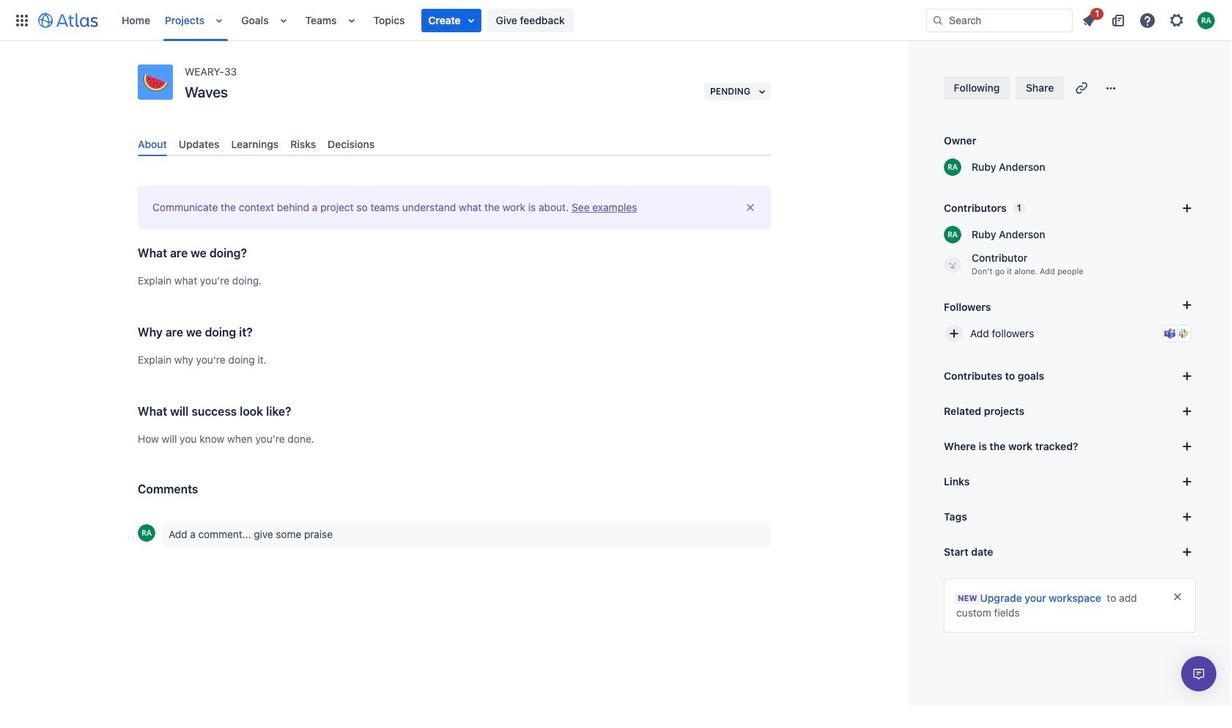 Task type: vqa. For each thing, say whether or not it's contained in the screenshot.
2nd townsquare icon from the bottom
no



Task type: describe. For each thing, give the bounding box(es) containing it.
0 horizontal spatial list
[[114, 0, 927, 41]]

list item inside top element
[[421, 8, 481, 32]]

switch to... image
[[13, 11, 31, 29]]

add team or contributors image
[[1179, 199, 1197, 217]]

Search field
[[927, 8, 1074, 32]]

settings image
[[1169, 11, 1186, 29]]

add follower image
[[946, 325, 964, 342]]

add tag image
[[1179, 508, 1197, 526]]

add goals image
[[1179, 367, 1197, 385]]

1 horizontal spatial list item
[[1076, 5, 1104, 32]]

top element
[[9, 0, 927, 41]]

add link image
[[1179, 473, 1197, 491]]



Task type: locate. For each thing, give the bounding box(es) containing it.
list item
[[1076, 5, 1104, 32], [421, 8, 481, 32]]

close banner image
[[745, 202, 757, 214]]

msteams logo showing  channels are connected to this project image
[[1165, 328, 1177, 340]]

banner
[[0, 0, 1232, 41]]

set start date image
[[1179, 543, 1197, 561]]

None search field
[[927, 8, 1074, 32]]

tab list
[[132, 132, 777, 156]]

close banner image
[[1173, 591, 1184, 603]]

open intercom messenger image
[[1191, 665, 1208, 683]]

search image
[[933, 14, 944, 26]]

1 horizontal spatial list
[[1076, 5, 1223, 32]]

add related project image
[[1179, 403, 1197, 420]]

add work tracking links image
[[1179, 438, 1197, 455]]

slack logo showing nan channels are connected to this project image
[[1178, 328, 1190, 340]]

list
[[114, 0, 927, 41], [1076, 5, 1223, 32]]

0 horizontal spatial list item
[[421, 8, 481, 32]]

help image
[[1140, 11, 1157, 29]]

add a follower image
[[1179, 296, 1197, 314]]

notifications image
[[1081, 11, 1098, 29]]

account image
[[1198, 11, 1216, 29]]



